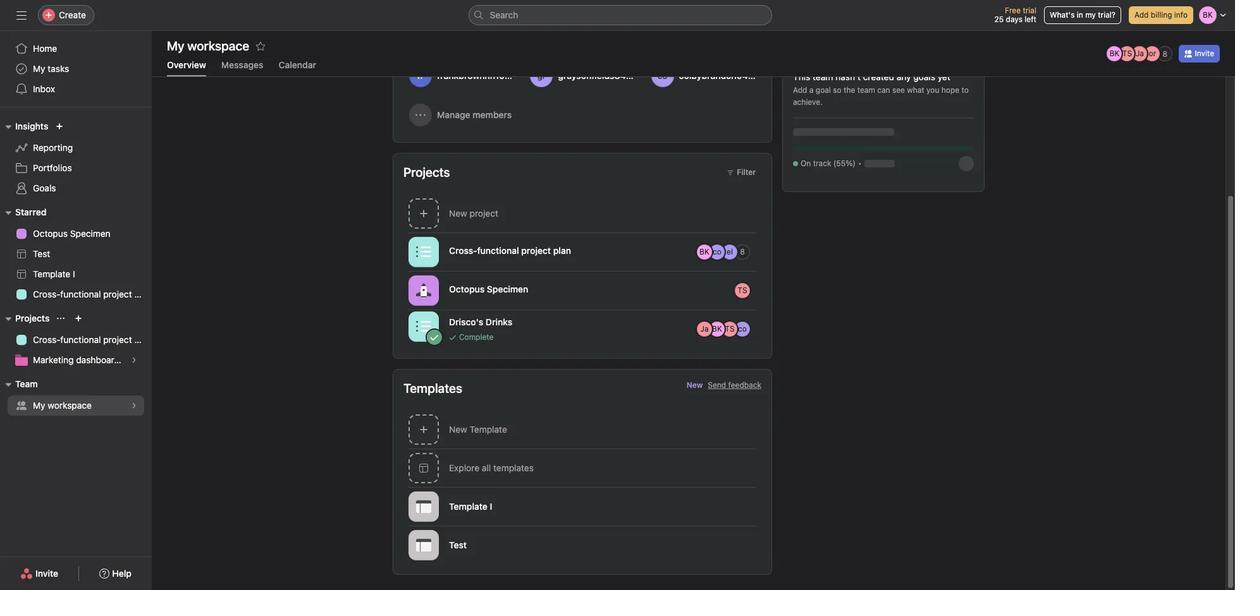 Task type: describe. For each thing, give the bounding box(es) containing it.
1 vertical spatial new
[[687, 381, 703, 390]]

0 vertical spatial cross-
[[449, 245, 477, 256]]

functional inside starred element
[[60, 289, 101, 300]]

specimen inside starred element
[[70, 228, 111, 239]]

hasn't
[[836, 71, 861, 82]]

cross- inside projects element
[[33, 335, 60, 345]]

0 horizontal spatial co
[[713, 247, 722, 256]]

complete
[[459, 332, 494, 342]]

or
[[1149, 49, 1156, 58]]

my
[[1085, 10, 1096, 20]]

achieve.
[[793, 97, 823, 107]]

manage members button
[[404, 98, 519, 132]]

calendar button
[[279, 59, 316, 77]]

what's in my trial?
[[1050, 10, 1116, 20]]

list image
[[416, 244, 431, 260]]

graysonfields84@gmail.com button
[[525, 59, 677, 93]]

show options image
[[756, 286, 767, 296]]

list image
[[416, 319, 431, 334]]

explore
[[449, 463, 480, 474]]

new project
[[449, 208, 498, 219]]

created
[[863, 71, 894, 82]]

overview button
[[167, 59, 206, 77]]

0 vertical spatial invite button
[[1179, 45, 1220, 63]]

1 vertical spatial test link
[[393, 526, 772, 565]]

overview
[[167, 59, 206, 70]]

search button
[[468, 5, 772, 25]]

any
[[897, 71, 911, 82]]

goals
[[33, 183, 56, 194]]

all
[[482, 463, 491, 474]]

new template
[[449, 424, 507, 435]]

add to starred image
[[256, 41, 266, 51]]

in
[[1077, 10, 1083, 20]]

what
[[907, 85, 924, 95]]

0 vertical spatial cross-functional project plan
[[449, 245, 571, 256]]

goals
[[914, 71, 935, 82]]

insights button
[[0, 119, 48, 134]]

add billing info
[[1135, 10, 1188, 20]]

messages
[[221, 59, 263, 70]]

home
[[33, 43, 57, 54]]

plan inside starred element
[[134, 289, 152, 300]]

portfolios
[[33, 163, 72, 173]]

1 vertical spatial template
[[470, 424, 507, 435]]

2 template image from the top
[[416, 538, 431, 553]]

team button
[[0, 377, 38, 392]]

1 horizontal spatial template i link
[[393, 488, 772, 526]]

starred
[[15, 207, 46, 218]]

0 vertical spatial projects
[[404, 165, 450, 180]]

dashboards
[[76, 355, 124, 366]]

marketing
[[33, 355, 74, 366]]

free trial 25 days left
[[995, 6, 1037, 24]]

graysonfields84@gmail.com
[[558, 70, 677, 81]]

add billing info button
[[1129, 6, 1194, 24]]

track
[[813, 159, 831, 168]]

8 for el
[[740, 247, 745, 257]]

show options, current sort, top image
[[57, 315, 65, 323]]

inbox link
[[8, 79, 144, 99]]

so
[[833, 85, 842, 95]]

0 vertical spatial test link
[[8, 244, 144, 264]]

messages button
[[221, 59, 263, 77]]

cross-functional project plan inside projects element
[[33, 335, 152, 345]]

rocket image
[[416, 283, 431, 298]]

new image
[[56, 123, 63, 130]]

this
[[793, 71, 810, 82]]

billing
[[1151, 10, 1172, 20]]

see details, marketing dashboards image
[[130, 357, 138, 364]]

see
[[892, 85, 905, 95]]

add inside "button"
[[1135, 10, 1149, 20]]

see details, my workspace image
[[130, 402, 138, 410]]

2 vertical spatial ts
[[725, 324, 735, 334]]

what's
[[1050, 10, 1075, 20]]

feedback
[[728, 381, 762, 390]]

my workspace
[[167, 39, 249, 53]]

free
[[1005, 6, 1021, 15]]

create button
[[38, 5, 94, 25]]

1 template image from the top
[[416, 499, 431, 515]]

new for projects
[[449, 208, 467, 219]]

yet
[[938, 71, 950, 82]]

template i inside starred element
[[33, 269, 75, 280]]

trial
[[1023, 6, 1037, 15]]

0 vertical spatial ts
[[1123, 49, 1132, 58]]

25
[[995, 15, 1004, 24]]

1 horizontal spatial bk
[[712, 324, 722, 334]]

0 vertical spatial functional
[[477, 245, 519, 256]]

new send feedback
[[687, 381, 762, 390]]

on track (55%)
[[801, 159, 856, 168]]

(55%)
[[833, 159, 856, 168]]

0 horizontal spatial bk
[[700, 247, 710, 256]]

my workspace
[[33, 400, 92, 411]]

days
[[1006, 15, 1023, 24]]

a
[[809, 85, 814, 95]]

colbybrandon04@gmail.com
[[679, 70, 799, 81]]

drisco's drinks
[[449, 317, 512, 327]]

can
[[877, 85, 890, 95]]

left
[[1025, 15, 1037, 24]]

help
[[112, 569, 132, 579]]

explore all templates
[[449, 463, 534, 474]]

2 horizontal spatial bk
[[1110, 49, 1120, 58]]

cross- inside starred element
[[33, 289, 60, 300]]

colbybrandon04@gmail.com button
[[646, 59, 799, 93]]

trial?
[[1098, 10, 1116, 20]]

1 cross-functional project plan link from the top
[[8, 285, 152, 305]]

inbox
[[33, 83, 55, 94]]

you
[[927, 85, 940, 95]]

filter
[[737, 168, 756, 177]]

1 vertical spatial octopus
[[449, 284, 485, 294]]

calendar
[[279, 59, 316, 70]]

send feedback link
[[708, 380, 762, 392]]

0 vertical spatial plan
[[553, 245, 571, 256]]

•
[[858, 159, 862, 168]]



Task type: locate. For each thing, give the bounding box(es) containing it.
2 vertical spatial new
[[449, 424, 467, 435]]

my for my workspace
[[33, 400, 45, 411]]

goal
[[816, 85, 831, 95]]

test left toggle project template starred status 'icon'
[[449, 540, 467, 551]]

0 vertical spatial cross-functional project plan link
[[8, 285, 152, 305]]

add inside this team hasn't created any goals yet add a goal so the team can see what you hope to achieve.
[[793, 85, 807, 95]]

template down the explore
[[449, 502, 488, 512]]

0 horizontal spatial test link
[[8, 244, 144, 264]]

i inside starred element
[[73, 269, 75, 280]]

cross- up marketing
[[33, 335, 60, 345]]

my
[[33, 63, 45, 74], [33, 400, 45, 411]]

workspace
[[48, 400, 92, 411]]

test
[[33, 249, 50, 259], [449, 540, 467, 551]]

0 horizontal spatial team
[[813, 71, 833, 82]]

8 right el
[[740, 247, 745, 257]]

search list box
[[468, 5, 772, 25]]

insights element
[[0, 115, 152, 201]]

template up show options, current sort, top image
[[33, 269, 70, 280]]

goals link
[[8, 178, 144, 199]]

0 horizontal spatial specimen
[[70, 228, 111, 239]]

octopus specimen inside starred element
[[33, 228, 111, 239]]

0 horizontal spatial template i link
[[8, 264, 144, 285]]

add
[[1135, 10, 1149, 20], [793, 85, 807, 95]]

team
[[813, 71, 833, 82], [857, 85, 875, 95]]

0 vertical spatial octopus
[[33, 228, 68, 239]]

0 vertical spatial i
[[73, 269, 75, 280]]

frankbrownnn104@gmail.com graysonfields84@gmail.com colbybrandon04@gmail.com
[[437, 70, 799, 81]]

0 vertical spatial co
[[713, 247, 722, 256]]

my down 'team'
[[33, 400, 45, 411]]

test inside starred element
[[33, 249, 50, 259]]

this team hasn't created any goals yet add a goal so the team can see what you hope to achieve.
[[793, 71, 969, 107]]

ja left or
[[1136, 49, 1144, 58]]

octopus inside starred element
[[33, 228, 68, 239]]

projects up new project
[[404, 165, 450, 180]]

cross-functional project plan inside starred element
[[33, 289, 152, 300]]

0 vertical spatial specimen
[[70, 228, 111, 239]]

1 horizontal spatial i
[[490, 502, 492, 512]]

invite for bottommost the invite button
[[35, 569, 58, 579]]

0 horizontal spatial add
[[793, 85, 807, 95]]

toggle project starred status image
[[533, 286, 541, 293]]

0 vertical spatial my
[[33, 63, 45, 74]]

0 vertical spatial 8
[[1163, 49, 1168, 59]]

ts left or
[[1123, 49, 1132, 58]]

add left the billing
[[1135, 10, 1149, 20]]

1 vertical spatial i
[[490, 502, 492, 512]]

bk up the send
[[712, 324, 722, 334]]

help button
[[91, 563, 140, 586]]

drinks
[[486, 317, 512, 327]]

send
[[708, 381, 726, 390]]

ts
[[1123, 49, 1132, 58], [738, 286, 747, 295], [725, 324, 735, 334]]

0 horizontal spatial test
[[33, 249, 50, 259]]

ja up the send
[[700, 324, 709, 334]]

1 horizontal spatial team
[[857, 85, 875, 95]]

1 horizontal spatial test link
[[393, 526, 772, 565]]

bk left or
[[1110, 49, 1120, 58]]

teams element
[[0, 373, 152, 419]]

0 horizontal spatial invite
[[35, 569, 58, 579]]

0 vertical spatial octopus specimen
[[33, 228, 111, 239]]

template image
[[416, 499, 431, 515], [416, 538, 431, 553]]

starred element
[[0, 201, 152, 307]]

projects button
[[0, 311, 50, 326]]

my tasks
[[33, 63, 69, 74]]

i down explore all templates
[[490, 502, 492, 512]]

cross- down new project
[[449, 245, 477, 256]]

ja
[[1136, 49, 1144, 58], [700, 324, 709, 334]]

cross-
[[449, 245, 477, 256], [33, 289, 60, 300], [33, 335, 60, 345]]

team
[[15, 379, 38, 390]]

invite for the top the invite button
[[1195, 49, 1214, 58]]

i
[[73, 269, 75, 280], [490, 502, 492, 512]]

project
[[470, 208, 498, 219], [521, 245, 551, 256], [103, 289, 132, 300], [103, 335, 132, 345]]

manage members
[[437, 109, 512, 120]]

0 vertical spatial bk
[[1110, 49, 1120, 58]]

1 vertical spatial invite button
[[12, 563, 67, 586]]

1 vertical spatial specimen
[[487, 284, 528, 294]]

1 horizontal spatial test
[[449, 540, 467, 551]]

1 horizontal spatial template i
[[449, 502, 492, 512]]

2 my from the top
[[33, 400, 45, 411]]

1 vertical spatial test
[[449, 540, 467, 551]]

specimen left toggle project starred status "icon"
[[487, 284, 528, 294]]

2 vertical spatial plan
[[134, 335, 152, 345]]

8
[[1163, 49, 1168, 59], [740, 247, 745, 257]]

my tasks link
[[8, 59, 144, 79]]

1 horizontal spatial co
[[738, 324, 747, 334]]

insights
[[15, 121, 48, 132]]

2 cross-functional project plan link from the top
[[8, 330, 152, 350]]

team right the
[[857, 85, 875, 95]]

0 vertical spatial team
[[813, 71, 833, 82]]

bk
[[1110, 49, 1120, 58], [700, 247, 710, 256], [712, 324, 722, 334]]

new project or portfolio image
[[75, 315, 82, 323]]

1 vertical spatial invite
[[35, 569, 58, 579]]

drisco's
[[449, 317, 483, 327]]

cross-functional project plan up new project or portfolio image
[[33, 289, 152, 300]]

search
[[490, 9, 518, 20]]

0 vertical spatial template i
[[33, 269, 75, 280]]

test down the octopus specimen link
[[33, 249, 50, 259]]

0 vertical spatial template image
[[416, 499, 431, 515]]

2 vertical spatial functional
[[60, 335, 101, 345]]

0 horizontal spatial ja
[[700, 324, 709, 334]]

template i up toggle project template starred status 'icon'
[[449, 502, 492, 512]]

portfolios link
[[8, 158, 144, 178]]

el
[[727, 247, 733, 256]]

reporting link
[[8, 138, 144, 158]]

1 vertical spatial cross-functional project plan
[[33, 289, 152, 300]]

cross-functional project plan link
[[8, 285, 152, 305], [8, 330, 152, 350]]

octopus specimen down goals link
[[33, 228, 111, 239]]

test link
[[8, 244, 144, 264], [393, 526, 772, 565]]

0 vertical spatial invite
[[1195, 49, 1214, 58]]

2 vertical spatial cross-
[[33, 335, 60, 345]]

2 vertical spatial template
[[449, 502, 488, 512]]

0 vertical spatial add
[[1135, 10, 1149, 20]]

my left tasks
[[33, 63, 45, 74]]

create
[[59, 9, 86, 20]]

1 horizontal spatial ts
[[738, 286, 747, 295]]

co up feedback
[[738, 324, 747, 334]]

templates
[[493, 463, 534, 474]]

templates
[[404, 381, 462, 396]]

1 horizontal spatial octopus specimen
[[449, 284, 528, 294]]

cross-functional project plan up dashboards
[[33, 335, 152, 345]]

specimen
[[70, 228, 111, 239], [487, 284, 528, 294]]

0 horizontal spatial octopus specimen
[[33, 228, 111, 239]]

1 vertical spatial template i
[[449, 502, 492, 512]]

1 vertical spatial functional
[[60, 289, 101, 300]]

1 vertical spatial team
[[857, 85, 875, 95]]

2 vertical spatial bk
[[712, 324, 722, 334]]

specimen down goals link
[[70, 228, 111, 239]]

toggle project template starred status image
[[472, 542, 479, 549]]

1 vertical spatial bk
[[700, 247, 710, 256]]

1 horizontal spatial specimen
[[487, 284, 528, 294]]

my inside teams element
[[33, 400, 45, 411]]

to
[[962, 85, 969, 95]]

my workspace link
[[8, 396, 144, 416]]

projects left show options, current sort, top image
[[15, 313, 50, 324]]

1 horizontal spatial 8
[[1163, 49, 1168, 59]]

my inside global element
[[33, 63, 45, 74]]

template
[[33, 269, 70, 280], [470, 424, 507, 435], [449, 502, 488, 512]]

0 horizontal spatial i
[[73, 269, 75, 280]]

team up goal
[[813, 71, 833, 82]]

1 vertical spatial my
[[33, 400, 45, 411]]

octopus up drisco's
[[449, 284, 485, 294]]

plan
[[553, 245, 571, 256], [134, 289, 152, 300], [134, 335, 152, 345]]

cross- up show options, current sort, top image
[[33, 289, 60, 300]]

0 horizontal spatial 8
[[740, 247, 745, 257]]

frankbrownnn104@gmail.com button
[[404, 59, 562, 93]]

1 vertical spatial ts
[[738, 286, 747, 295]]

projects
[[404, 165, 450, 180], [15, 313, 50, 324]]

new
[[449, 208, 467, 219], [687, 381, 703, 390], [449, 424, 467, 435]]

1 horizontal spatial ja
[[1136, 49, 1144, 58]]

octopus specimen
[[33, 228, 111, 239], [449, 284, 528, 294]]

1 vertical spatial 8
[[740, 247, 745, 257]]

add left a at right top
[[793, 85, 807, 95]]

template i up show options, current sort, top image
[[33, 269, 75, 280]]

functional up new project or portfolio image
[[60, 289, 101, 300]]

cross-functional project plan link up new project or portfolio image
[[8, 285, 152, 305]]

0 vertical spatial ja
[[1136, 49, 1144, 58]]

reporting
[[33, 142, 73, 153]]

projects inside dropdown button
[[15, 313, 50, 324]]

2 horizontal spatial ts
[[1123, 49, 1132, 58]]

1 horizontal spatial projects
[[404, 165, 450, 180]]

bk left el
[[700, 247, 710, 256]]

1 vertical spatial cross-
[[33, 289, 60, 300]]

template up all
[[470, 424, 507, 435]]

0 horizontal spatial octopus
[[33, 228, 68, 239]]

on
[[801, 159, 811, 168]]

1 vertical spatial octopus specimen
[[449, 284, 528, 294]]

tasks
[[48, 63, 69, 74]]

0 horizontal spatial template i
[[33, 269, 75, 280]]

1 vertical spatial cross-functional project plan link
[[8, 330, 152, 350]]

8 right or
[[1163, 49, 1168, 59]]

0 horizontal spatial invite button
[[12, 563, 67, 586]]

1 vertical spatial plan
[[134, 289, 152, 300]]

8 for or
[[1163, 49, 1168, 59]]

functional up marketing dashboards
[[60, 335, 101, 345]]

octopus
[[33, 228, 68, 239], [449, 284, 485, 294]]

cross-functional project plan up toggle project starred status "icon"
[[449, 245, 571, 256]]

i down the octopus specimen link
[[73, 269, 75, 280]]

1 vertical spatial template image
[[416, 538, 431, 553]]

filter button
[[721, 164, 762, 182]]

1 horizontal spatial invite
[[1195, 49, 1214, 58]]

my for my tasks
[[33, 63, 45, 74]]

plan inside projects element
[[134, 335, 152, 345]]

octopus down starred
[[33, 228, 68, 239]]

0 horizontal spatial projects
[[15, 313, 50, 324]]

global element
[[0, 31, 152, 107]]

starred button
[[0, 205, 46, 220]]

1 vertical spatial add
[[793, 85, 807, 95]]

projects element
[[0, 307, 152, 373]]

template i link
[[8, 264, 144, 285], [393, 488, 772, 526]]

cross-functional project plan
[[449, 245, 571, 256], [33, 289, 152, 300], [33, 335, 152, 345]]

1 vertical spatial projects
[[15, 313, 50, 324]]

2 vertical spatial cross-functional project plan
[[33, 335, 152, 345]]

what's in my trial? button
[[1044, 6, 1121, 24]]

functional inside projects element
[[60, 335, 101, 345]]

cross-functional project plan link up marketing dashboards
[[8, 330, 152, 350]]

octopus specimen up drisco's drinks at bottom
[[449, 284, 528, 294]]

0 vertical spatial template i link
[[8, 264, 144, 285]]

1 horizontal spatial invite button
[[1179, 45, 1220, 63]]

functional down new project
[[477, 245, 519, 256]]

1 horizontal spatial octopus
[[449, 284, 485, 294]]

1 vertical spatial ja
[[700, 324, 709, 334]]

0 horizontal spatial ts
[[725, 324, 735, 334]]

1 horizontal spatial add
[[1135, 10, 1149, 20]]

0 vertical spatial new
[[449, 208, 467, 219]]

template inside starred element
[[33, 269, 70, 280]]

co left el
[[713, 247, 722, 256]]

0 vertical spatial test
[[33, 249, 50, 259]]

ts left show options 'icon'
[[738, 286, 747, 295]]

marketing dashboards
[[33, 355, 124, 366]]

frankbrownnn104@gmail.com
[[437, 70, 562, 81]]

info
[[1174, 10, 1188, 20]]

new for templates
[[449, 424, 467, 435]]

the
[[844, 85, 855, 95]]

hide sidebar image
[[16, 10, 27, 20]]

hope
[[942, 85, 960, 95]]

ts up new send feedback
[[725, 324, 735, 334]]

1 my from the top
[[33, 63, 45, 74]]

1 vertical spatial co
[[738, 324, 747, 334]]

project inside starred element
[[103, 289, 132, 300]]

1 vertical spatial template i link
[[393, 488, 772, 526]]

co
[[713, 247, 722, 256], [738, 324, 747, 334]]

0 vertical spatial template
[[33, 269, 70, 280]]

marketing dashboards link
[[8, 350, 144, 371]]



Task type: vqa. For each thing, say whether or not it's contained in the screenshot.
cross-functional project plan link
yes



